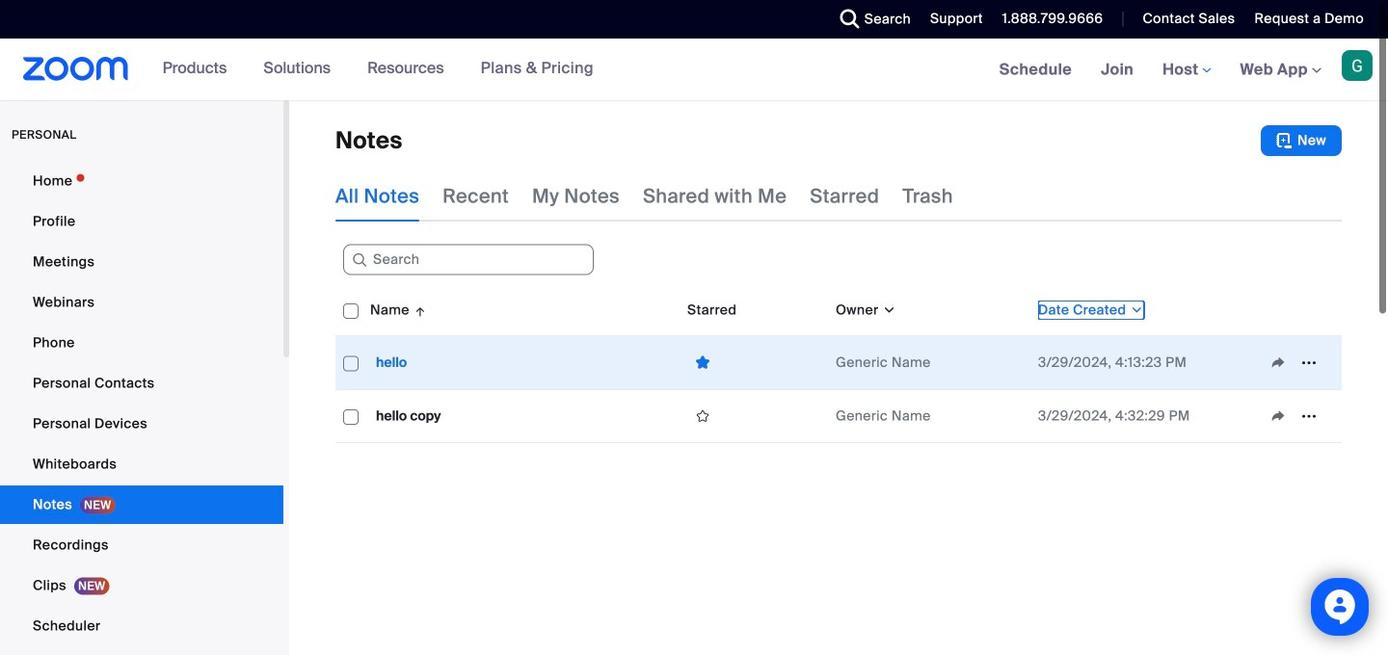 Task type: describe. For each thing, give the bounding box(es) containing it.
meetings navigation
[[985, 39, 1388, 102]]

2 down image from the left
[[1126, 290, 1144, 309]]

share image for more options for hello icon in the bottom of the page
[[1263, 344, 1294, 361]]

1 down image from the left
[[879, 290, 897, 309]]

zoom logo image
[[23, 57, 129, 81]]

Search text field
[[343, 234, 594, 265]]

more options for hello copy image
[[1294, 397, 1325, 415]]

arrow up image
[[410, 288, 427, 311]]

personal menu menu
[[0, 162, 283, 656]]



Task type: locate. For each thing, give the bounding box(es) containing it.
down image
[[879, 290, 897, 309], [1126, 290, 1144, 309]]

application
[[336, 275, 1342, 433], [687, 337, 820, 367], [1263, 338, 1334, 367], [687, 391, 820, 420], [1263, 391, 1334, 420]]

0 horizontal spatial down image
[[879, 290, 897, 309]]

banner
[[0, 39, 1388, 102]]

product information navigation
[[148, 39, 608, 100]]

2 share image from the top
[[1263, 397, 1294, 415]]

share image for more options for hello copy image on the bottom of the page
[[1263, 397, 1294, 415]]

tabs of all notes page tab list
[[336, 161, 953, 211]]

share image
[[1263, 344, 1294, 361], [1263, 397, 1294, 415]]

share image up more options for hello copy image on the bottom of the page
[[1263, 344, 1294, 361]]

share image down more options for hello icon in the bottom of the page
[[1263, 397, 1294, 415]]

1 share image from the top
[[1263, 344, 1294, 361]]

more options for hello image
[[1294, 344, 1325, 361]]

profile picture image
[[1342, 50, 1373, 81]]

0 vertical spatial share image
[[1263, 344, 1294, 361]]

1 vertical spatial share image
[[1263, 397, 1294, 415]]

1 horizontal spatial down image
[[1126, 290, 1144, 309]]



Task type: vqa. For each thing, say whether or not it's contained in the screenshot.
Search text field
yes



